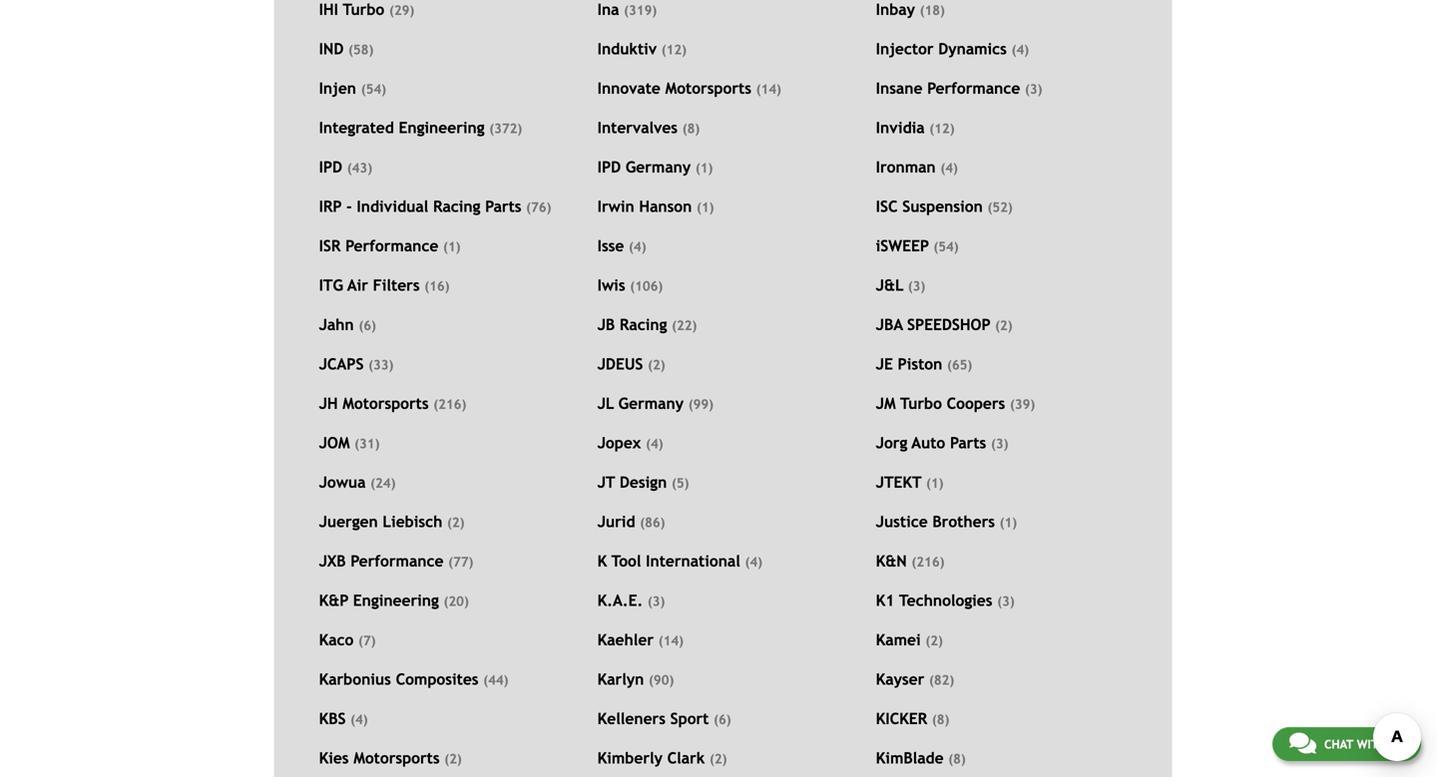Task type: describe. For each thing, give the bounding box(es) containing it.
(14) inside 'innovate motorsports (14)'
[[756, 81, 782, 97]]

chat with us
[[1325, 738, 1405, 752]]

-
[[346, 198, 352, 216]]

(7)
[[358, 634, 376, 649]]

motorsports for jh
[[343, 395, 429, 413]]

filters
[[373, 277, 420, 295]]

(39)
[[1010, 397, 1036, 412]]

k
[[598, 553, 607, 571]]

auto
[[912, 434, 946, 452]]

(106)
[[630, 279, 663, 294]]

design
[[620, 474, 667, 492]]

jurid
[[598, 513, 635, 531]]

karbonius
[[319, 671, 391, 689]]

jdeus
[[598, 355, 643, 373]]

(14) inside kaehler (14)
[[659, 634, 684, 649]]

ipd germany (1)
[[598, 158, 713, 176]]

ipd (43)
[[319, 158, 372, 176]]

ihi turbo (29)
[[319, 1, 415, 19]]

(99)
[[689, 397, 714, 412]]

ina (319)
[[598, 1, 657, 19]]

irwin
[[598, 198, 635, 216]]

isc
[[876, 198, 898, 216]]

invidia (12)
[[876, 119, 955, 137]]

motorsports for innovate
[[665, 79, 752, 97]]

(82)
[[929, 673, 955, 688]]

(3) inside j&l (3)
[[908, 279, 926, 294]]

tool
[[612, 553, 641, 571]]

coopers
[[947, 395, 1006, 413]]

clark
[[668, 750, 705, 768]]

performance for jxb
[[351, 553, 444, 571]]

(3) inside jorg auto parts (3)
[[991, 436, 1009, 452]]

k&n
[[876, 553, 907, 571]]

k1 technologies (3)
[[876, 592, 1015, 610]]

insane performance (3)
[[876, 79, 1043, 97]]

(8) for intervalves
[[683, 121, 700, 136]]

jh
[[319, 395, 338, 413]]

injen (54)
[[319, 79, 386, 97]]

jb
[[598, 316, 615, 334]]

inbay (18)
[[876, 1, 945, 19]]

(1) for performance
[[443, 239, 461, 255]]

(6) inside kelleners sport (6)
[[714, 712, 731, 728]]

k.a.e.
[[598, 592, 643, 610]]

kies
[[319, 750, 349, 768]]

kbs (4)
[[319, 710, 368, 728]]

jopex (4)
[[598, 434, 664, 452]]

jcaps
[[319, 355, 364, 373]]

kimberly
[[598, 750, 663, 768]]

(2) for jba speedshop
[[995, 318, 1013, 334]]

kayser
[[876, 671, 925, 689]]

je
[[876, 355, 893, 373]]

justice
[[876, 513, 928, 531]]

(12) for invidia
[[930, 121, 955, 136]]

(2) inside jdeus (2)
[[648, 357, 665, 373]]

(5)
[[672, 476, 689, 491]]

(86)
[[640, 515, 665, 531]]

injector dynamics (4)
[[876, 40, 1029, 58]]

inbay
[[876, 1, 915, 19]]

jm turbo coopers (39)
[[876, 395, 1036, 413]]

(22)
[[672, 318, 697, 334]]

international
[[646, 553, 741, 571]]

turbo for (29)
[[343, 1, 385, 19]]

itg air filters (16)
[[319, 277, 450, 295]]

jh motorsports (216)
[[319, 395, 467, 413]]

integrated engineering (372)
[[319, 119, 522, 137]]

0 vertical spatial racing
[[433, 198, 481, 216]]

engineering for integrated
[[399, 119, 485, 137]]

jom (31)
[[319, 434, 380, 452]]

dynamics
[[939, 40, 1007, 58]]

jowua
[[319, 474, 366, 492]]

k&p engineering (20)
[[319, 592, 469, 610]]

hanson
[[639, 198, 692, 216]]

(4) for ironman
[[941, 160, 958, 176]]

kelleners
[[598, 710, 666, 728]]

kimberly clark (2)
[[598, 750, 727, 768]]

jl
[[598, 395, 614, 413]]

iwis (106)
[[598, 277, 663, 295]]

isweep (54)
[[876, 237, 959, 255]]

(2) for kimberly clark
[[710, 752, 727, 767]]

j&l (3)
[[876, 277, 926, 295]]

engineering for k&p
[[353, 592, 439, 610]]

karbonius composites (44)
[[319, 671, 509, 689]]

jba speedshop (2)
[[876, 316, 1013, 334]]

(2) inside kamei (2)
[[926, 634, 943, 649]]

(12) for induktiv
[[662, 42, 687, 57]]

chat
[[1325, 738, 1354, 752]]

kaco
[[319, 632, 354, 650]]

(65)
[[947, 357, 973, 373]]

jt design (5)
[[598, 474, 689, 492]]

k.a.e. (3)
[[598, 592, 665, 610]]

invidia
[[876, 119, 925, 137]]

suspension
[[903, 198, 983, 216]]

(8) for kicker
[[932, 712, 950, 728]]

kicker (8)
[[876, 710, 950, 728]]

(54) for isweep
[[934, 239, 959, 255]]

kaehler
[[598, 632, 654, 650]]

(8) for kimblade
[[949, 752, 966, 767]]

with
[[1357, 738, 1387, 752]]

isr
[[319, 237, 341, 255]]

kamei
[[876, 632, 921, 650]]

(52)
[[988, 200, 1013, 215]]

induktiv (12)
[[598, 40, 687, 58]]

isse
[[598, 237, 624, 255]]



Task type: vqa. For each thing, say whether or not it's contained in the screenshot.


Task type: locate. For each thing, give the bounding box(es) containing it.
us
[[1390, 738, 1405, 752]]

kelleners sport (6)
[[598, 710, 731, 728]]

jt
[[598, 474, 615, 492]]

1 vertical spatial motorsports
[[343, 395, 429, 413]]

engineering left (372)
[[399, 119, 485, 137]]

(4) inside k tool international (4)
[[745, 555, 763, 570]]

jdeus (2)
[[598, 355, 665, 373]]

(8) inside 'kicker (8)'
[[932, 712, 950, 728]]

(77)
[[448, 555, 474, 570]]

jl germany (99)
[[598, 395, 714, 413]]

parts right auto in the right bottom of the page
[[950, 434, 987, 452]]

1 horizontal spatial (216)
[[912, 555, 945, 570]]

injector
[[876, 40, 934, 58]]

(8) right kimblade
[[949, 752, 966, 767]]

jom
[[319, 434, 350, 452]]

(54) for injen
[[361, 81, 386, 97]]

jorg auto parts (3)
[[876, 434, 1009, 452]]

0 horizontal spatial turbo
[[343, 1, 385, 19]]

parts
[[485, 198, 522, 216], [950, 434, 987, 452]]

(1) inside isr performance (1)
[[443, 239, 461, 255]]

injen
[[319, 79, 356, 97]]

(8) inside intervalves (8)
[[683, 121, 700, 136]]

(1) up (16)
[[443, 239, 461, 255]]

(4) inside injector dynamics (4)
[[1012, 42, 1029, 57]]

(2) inside kies motorsports (2)
[[445, 752, 462, 767]]

juergen
[[319, 513, 378, 531]]

0 vertical spatial germany
[[626, 158, 691, 176]]

kimblade
[[876, 750, 944, 768]]

engineering down the jxb performance (77)
[[353, 592, 439, 610]]

performance down individual
[[346, 237, 439, 255]]

(2) for juergen liebisch
[[447, 515, 465, 531]]

1 vertical spatial (12)
[[930, 121, 955, 136]]

1 vertical spatial racing
[[620, 316, 667, 334]]

2 vertical spatial (8)
[[949, 752, 966, 767]]

1 vertical spatial germany
[[619, 395, 684, 413]]

(1) right jtekt
[[926, 476, 944, 491]]

k1
[[876, 592, 895, 610]]

composites
[[396, 671, 479, 689]]

(2) right kamei
[[926, 634, 943, 649]]

karlyn (90)
[[598, 671, 674, 689]]

(1) inside jtekt (1)
[[926, 476, 944, 491]]

(2)
[[995, 318, 1013, 334], [648, 357, 665, 373], [447, 515, 465, 531], [926, 634, 943, 649], [445, 752, 462, 767], [710, 752, 727, 767]]

motorsports for kies
[[354, 750, 440, 768]]

0 horizontal spatial (6)
[[359, 318, 376, 334]]

racing right jb
[[620, 316, 667, 334]]

1 horizontal spatial (54)
[[934, 239, 959, 255]]

0 vertical spatial (14)
[[756, 81, 782, 97]]

(6) right sport
[[714, 712, 731, 728]]

(16)
[[425, 279, 450, 294]]

ipd up irwin
[[598, 158, 621, 176]]

1 horizontal spatial (6)
[[714, 712, 731, 728]]

(4) for kbs
[[351, 712, 368, 728]]

1 horizontal spatial (14)
[[756, 81, 782, 97]]

(6) right jahn
[[359, 318, 376, 334]]

(3) right the 'k.a.e.'
[[648, 594, 665, 610]]

irp - individual racing parts (76)
[[319, 198, 552, 216]]

1 horizontal spatial ipd
[[598, 158, 621, 176]]

comments image
[[1290, 732, 1317, 756]]

2 vertical spatial motorsports
[[354, 750, 440, 768]]

(3) right technologies
[[998, 594, 1015, 610]]

kamei (2)
[[876, 632, 943, 650]]

jorg
[[876, 434, 908, 452]]

jcaps (33)
[[319, 355, 394, 373]]

(2) down composites
[[445, 752, 462, 767]]

1 vertical spatial (6)
[[714, 712, 731, 728]]

kicker
[[876, 710, 928, 728]]

insane
[[876, 79, 923, 97]]

(2) inside jba speedshop (2)
[[995, 318, 1013, 334]]

0 vertical spatial (12)
[[662, 42, 687, 57]]

chat with us link
[[1273, 728, 1422, 762]]

1 vertical spatial turbo
[[901, 395, 942, 413]]

0 vertical spatial motorsports
[[665, 79, 752, 97]]

kaco (7)
[[319, 632, 376, 650]]

engineering
[[399, 119, 485, 137], [353, 592, 439, 610]]

jahn (6)
[[319, 316, 376, 334]]

1 vertical spatial (54)
[[934, 239, 959, 255]]

(2) inside juergen liebisch (2)
[[447, 515, 465, 531]]

ipd for ipd
[[319, 158, 343, 176]]

intervalves
[[598, 119, 678, 137]]

(54) inside injen (54)
[[361, 81, 386, 97]]

(2) right clark on the bottom left of the page
[[710, 752, 727, 767]]

kbs
[[319, 710, 346, 728]]

ipd left (43)
[[319, 158, 343, 176]]

1 vertical spatial (8)
[[932, 712, 950, 728]]

(4) inside ironman (4)
[[941, 160, 958, 176]]

1 vertical spatial (216)
[[912, 555, 945, 570]]

je piston (65)
[[876, 355, 973, 373]]

2 vertical spatial performance
[[351, 553, 444, 571]]

(1) right hanson
[[697, 200, 714, 215]]

(3) inside k.a.e. (3)
[[648, 594, 665, 610]]

0 horizontal spatial racing
[[433, 198, 481, 216]]

0 horizontal spatial (216)
[[434, 397, 467, 412]]

(76)
[[526, 200, 552, 215]]

(2) up (77)
[[447, 515, 465, 531]]

1 horizontal spatial (12)
[[930, 121, 955, 136]]

1 horizontal spatial parts
[[950, 434, 987, 452]]

0 horizontal spatial (14)
[[659, 634, 684, 649]]

(4) right the dynamics
[[1012, 42, 1029, 57]]

(216) inside the "k&n (216)"
[[912, 555, 945, 570]]

(18)
[[920, 3, 945, 18]]

jm
[[876, 395, 896, 413]]

turbo
[[343, 1, 385, 19], [901, 395, 942, 413]]

isr performance (1)
[[319, 237, 461, 255]]

kaehler (14)
[[598, 632, 684, 650]]

innovate motorsports (14)
[[598, 79, 782, 97]]

parts left (76) on the left of page
[[485, 198, 522, 216]]

(1) for germany
[[696, 160, 713, 176]]

(4) inside isse (4)
[[629, 239, 646, 255]]

1 horizontal spatial racing
[[620, 316, 667, 334]]

0 vertical spatial performance
[[928, 79, 1021, 97]]

(1) for brothers
[[1000, 515, 1017, 531]]

(1) inside ipd germany (1)
[[696, 160, 713, 176]]

(2) inside kimberly clark (2)
[[710, 752, 727, 767]]

(43)
[[347, 160, 372, 176]]

(3) down coopers
[[991, 436, 1009, 452]]

ironman (4)
[[876, 158, 958, 176]]

(90)
[[649, 673, 674, 688]]

performance up k&p engineering (20)
[[351, 553, 444, 571]]

(3) right 'j&l'
[[908, 279, 926, 294]]

1 vertical spatial engineering
[[353, 592, 439, 610]]

ipd for ipd germany
[[598, 158, 621, 176]]

0 horizontal spatial parts
[[485, 198, 522, 216]]

(4) right jopex
[[646, 436, 664, 452]]

(1) inside irwin hanson (1)
[[697, 200, 714, 215]]

jahn
[[319, 316, 354, 334]]

(2) right speedshop
[[995, 318, 1013, 334]]

(6) inside jahn (6)
[[359, 318, 376, 334]]

1 horizontal spatial turbo
[[901, 395, 942, 413]]

ind (58)
[[319, 40, 374, 58]]

brothers
[[933, 513, 995, 531]]

0 horizontal spatial (54)
[[361, 81, 386, 97]]

(3) inside k1 technologies (3)
[[998, 594, 1015, 610]]

performance for isr
[[346, 237, 439, 255]]

2 ipd from the left
[[598, 158, 621, 176]]

(4)
[[1012, 42, 1029, 57], [941, 160, 958, 176], [629, 239, 646, 255], [646, 436, 664, 452], [745, 555, 763, 570], [351, 712, 368, 728]]

0 vertical spatial engineering
[[399, 119, 485, 137]]

piston
[[898, 355, 943, 373]]

(4) for isse
[[629, 239, 646, 255]]

jtekt
[[876, 474, 922, 492]]

k&p
[[319, 592, 349, 610]]

(319)
[[624, 3, 657, 18]]

jba
[[876, 316, 903, 334]]

(8) inside kimblade (8)
[[949, 752, 966, 767]]

(14)
[[756, 81, 782, 97], [659, 634, 684, 649]]

(12) right invidia
[[930, 121, 955, 136]]

(4) up isc suspension (52)
[[941, 160, 958, 176]]

(4) inside jopex (4)
[[646, 436, 664, 452]]

(4) right international
[[745, 555, 763, 570]]

(1) up irwin hanson (1)
[[696, 160, 713, 176]]

germany for jl
[[619, 395, 684, 413]]

performance down the dynamics
[[928, 79, 1021, 97]]

(12) up 'innovate motorsports (14)'
[[662, 42, 687, 57]]

(31)
[[355, 436, 380, 452]]

(8) right kicker
[[932, 712, 950, 728]]

0 vertical spatial (8)
[[683, 121, 700, 136]]

motorsports up intervalves (8)
[[665, 79, 752, 97]]

(4) right kbs
[[351, 712, 368, 728]]

motorsports right kies
[[354, 750, 440, 768]]

integrated
[[319, 119, 394, 137]]

technologies
[[899, 592, 993, 610]]

(3) down injector dynamics (4)
[[1025, 81, 1043, 97]]

(4) inside kbs (4)
[[351, 712, 368, 728]]

0 vertical spatial (54)
[[361, 81, 386, 97]]

(1) for hanson
[[697, 200, 714, 215]]

racing right individual
[[433, 198, 481, 216]]

isweep
[[876, 237, 929, 255]]

(216)
[[434, 397, 467, 412], [912, 555, 945, 570]]

irwin hanson (1)
[[598, 198, 714, 216]]

(20)
[[444, 594, 469, 610]]

turbo right the ihi
[[343, 1, 385, 19]]

(12) inside induktiv (12)
[[662, 42, 687, 57]]

(4) for jopex
[[646, 436, 664, 452]]

germany
[[626, 158, 691, 176], [619, 395, 684, 413]]

justice brothers (1)
[[876, 513, 1017, 531]]

jb racing (22)
[[598, 316, 697, 334]]

(12)
[[662, 42, 687, 57], [930, 121, 955, 136]]

k&n (216)
[[876, 553, 945, 571]]

kayser (82)
[[876, 671, 955, 689]]

(29)
[[389, 3, 415, 18]]

ironman
[[876, 158, 936, 176]]

(54) right injen
[[361, 81, 386, 97]]

(4) right isse
[[629, 239, 646, 255]]

motorsports down (33) in the left top of the page
[[343, 395, 429, 413]]

juergen liebisch (2)
[[319, 513, 465, 531]]

germany up irwin hanson (1)
[[626, 158, 691, 176]]

(8) down 'innovate motorsports (14)'
[[683, 121, 700, 136]]

0 vertical spatial (216)
[[434, 397, 467, 412]]

1 vertical spatial performance
[[346, 237, 439, 255]]

(54) down isc suspension (52)
[[934, 239, 959, 255]]

(1) inside justice brothers (1)
[[1000, 515, 1017, 531]]

turbo right jm
[[901, 395, 942, 413]]

(54) inside 'isweep (54)'
[[934, 239, 959, 255]]

0 horizontal spatial (12)
[[662, 42, 687, 57]]

(1) right brothers on the bottom right of the page
[[1000, 515, 1017, 531]]

1 vertical spatial parts
[[950, 434, 987, 452]]

innovate
[[598, 79, 661, 97]]

air
[[348, 277, 368, 295]]

0 horizontal spatial ipd
[[319, 158, 343, 176]]

(2) right jdeus at the left top
[[648, 357, 665, 373]]

0 vertical spatial turbo
[[343, 1, 385, 19]]

germany for ipd
[[626, 158, 691, 176]]

turbo for coopers
[[901, 395, 942, 413]]

(8)
[[683, 121, 700, 136], [932, 712, 950, 728], [949, 752, 966, 767]]

0 vertical spatial (6)
[[359, 318, 376, 334]]

0 vertical spatial parts
[[485, 198, 522, 216]]

1 ipd from the left
[[319, 158, 343, 176]]

(12) inside invidia (12)
[[930, 121, 955, 136]]

irp
[[319, 198, 342, 216]]

1 vertical spatial (14)
[[659, 634, 684, 649]]

performance for insane
[[928, 79, 1021, 97]]

kimblade (8)
[[876, 750, 966, 768]]

(2) for kies motorsports
[[445, 752, 462, 767]]

(3) inside insane performance (3)
[[1025, 81, 1043, 97]]

itg
[[319, 277, 343, 295]]

(216) inside jh motorsports (216)
[[434, 397, 467, 412]]

germany down jdeus (2)
[[619, 395, 684, 413]]



